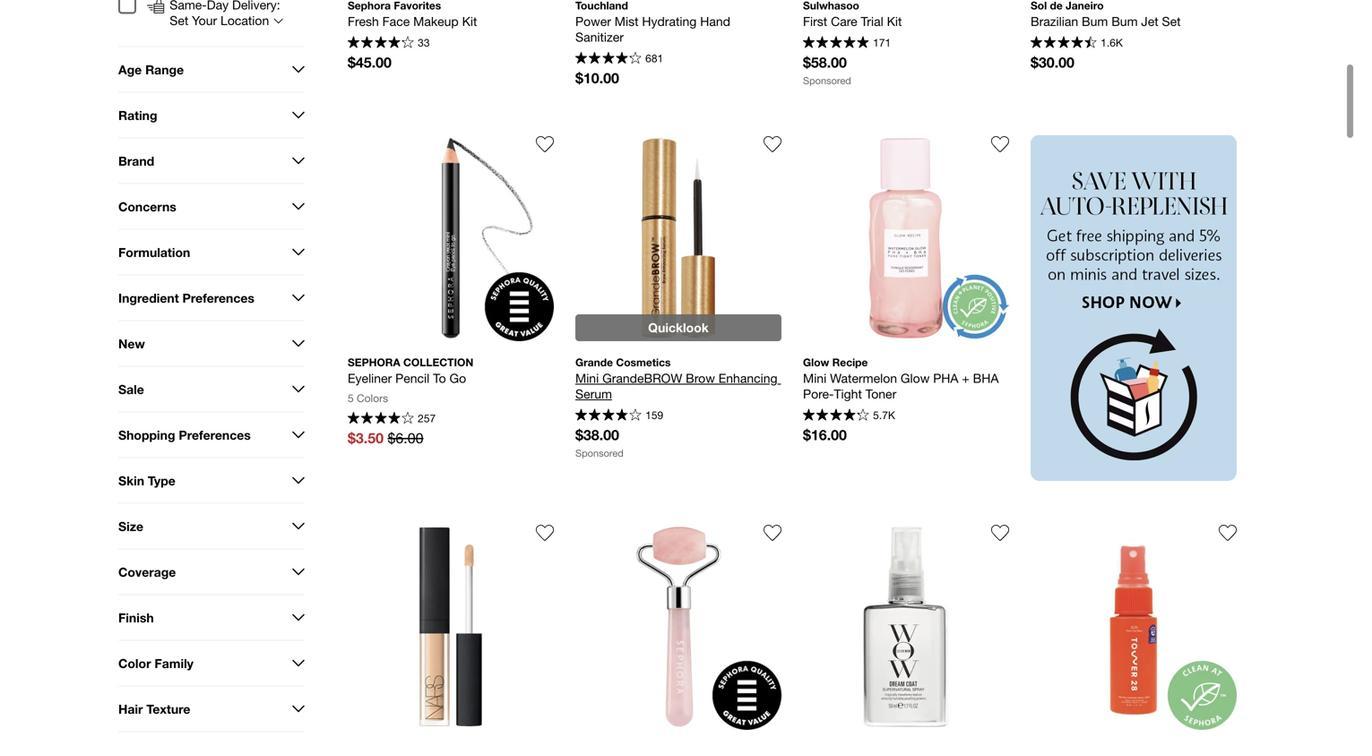 Task type: vqa. For each thing, say whether or not it's contained in the screenshot.
'de' in 'TOM FORD Lost Cherry Eau de Parfum Fragrance'
no



Task type: describe. For each thing, give the bounding box(es) containing it.
brazilian
[[1031, 14, 1079, 29]]

1.6k
[[1101, 36, 1123, 49]]

fresh
[[348, 14, 379, 29]]

hydrating
[[642, 14, 697, 29]]

skin type
[[118, 474, 176, 488]]

glow recipe mini watermelon glow pha + bha pore-tight toner
[[803, 356, 1003, 401]]

1 horizontal spatial set
[[1162, 14, 1181, 29]]

nars - mini radiant creamy concealer image
[[348, 524, 554, 730]]

brand
[[118, 154, 154, 168]]

$6.00
[[388, 430, 424, 447]]

tower 28 beauty - mini sos daily rescue facial spray image
[[1031, 524, 1237, 730]]

1 horizontal spatial glow
[[901, 371, 930, 386]]

hair
[[118, 702, 143, 717]]

collection
[[403, 356, 474, 369]]

5 stars element
[[803, 36, 869, 50]]

brow
[[686, 371, 715, 386]]

mist
[[615, 14, 639, 29]]

new button
[[118, 321, 305, 366]]

2 vertical spatial 4.5 stars element
[[803, 409, 869, 423]]

delivery:
[[232, 0, 280, 12]]

$38.00 sponsored
[[576, 427, 624, 459]]

shopping preferences
[[118, 428, 251, 443]]

skin type button
[[118, 459, 305, 503]]

sephora
[[348, 356, 400, 369]]

hair texture button
[[118, 687, 305, 732]]

sign in to love nars - mini radiant creamy concealer image
[[536, 524, 554, 542]]

$3.50
[[348, 430, 384, 447]]

4.5 stars element for $10.00
[[576, 52, 642, 66]]

681
[[646, 52, 664, 65]]

hair texture
[[118, 702, 190, 717]]

brand button
[[118, 139, 305, 183]]

power
[[576, 14, 611, 29]]

set inside same-day delivery: set your location
[[170, 13, 188, 28]]

$58.00
[[803, 54, 847, 71]]

ingredient preferences button
[[118, 276, 305, 321]]

257 reviews element
[[418, 412, 436, 425]]

pha
[[933, 371, 959, 386]]

sign in to love grande cosmetics - mini grandebrow brow enhancing serum image
[[764, 135, 782, 153]]

1 bum from the left
[[1082, 14, 1108, 29]]

skin
[[118, 474, 144, 488]]

5.7k
[[873, 409, 896, 422]]

grandebrow
[[603, 371, 683, 386]]

4 stars element for 159
[[576, 409, 642, 423]]

quicklook button
[[576, 315, 782, 341]]

tight
[[834, 387, 862, 401]]

save with auto-replenish | get free shipping and 5% off subscripton deliveries on minis and travel sizes.  shop now > image
[[1031, 135, 1237, 481]]

171
[[873, 36, 891, 49]]

age
[[118, 62, 142, 77]]

159 reviews element
[[646, 409, 664, 422]]

sephora collection - mini rose quartz facial roller image
[[576, 524, 782, 730]]

rating
[[118, 108, 157, 123]]

color family
[[118, 656, 194, 671]]

33 reviews element
[[418, 36, 430, 49]]

color family button
[[118, 641, 305, 686]]

sanitizer
[[576, 29, 624, 44]]

sign in to love sephora collection - mini rose quartz facial roller image
[[764, 524, 782, 542]]

mini for grandebrow
[[576, 371, 599, 386]]

grande
[[576, 356, 613, 369]]

preferences for shopping preferences
[[179, 428, 251, 443]]

makeup
[[413, 14, 459, 29]]

to
[[433, 371, 446, 386]]

brazilian bum bum jet set
[[1031, 14, 1181, 29]]

$45.00
[[348, 54, 392, 71]]

type
[[148, 474, 176, 488]]

jet
[[1142, 14, 1159, 29]]

glow recipe - mini watermelon glow pha + bha pore-tight toner image
[[803, 135, 1010, 341]]

color
[[118, 656, 151, 671]]

coverage button
[[118, 550, 305, 595]]

sephora collection - eyeliner pencil to go image
[[348, 135, 554, 341]]

size
[[118, 519, 143, 534]]

rating button
[[118, 93, 305, 138]]

hand
[[700, 14, 731, 29]]

+
[[962, 371, 970, 386]]

your
[[192, 13, 217, 28]]

trial
[[861, 14, 884, 29]]

sign in to love sephora collection - eyeliner pencil to go image
[[536, 135, 554, 153]]

first care trial kit
[[803, 14, 902, 29]]

age range
[[118, 62, 184, 77]]

sephora collection eyeliner pencil to go 5 colors
[[348, 356, 474, 405]]

same-day delivery: set your location button
[[170, 0, 300, 28]]



Task type: locate. For each thing, give the bounding box(es) containing it.
go
[[450, 371, 466, 386]]

4.5 stars element for $30.00
[[1031, 36, 1097, 50]]

0 horizontal spatial set
[[170, 13, 188, 28]]

0 vertical spatial sponsored
[[803, 75, 852, 86]]

shopping preferences button
[[118, 413, 305, 458]]

1 horizontal spatial mini
[[803, 371, 827, 386]]

same-
[[170, 0, 207, 12]]

same-day delivery: set your location
[[170, 0, 280, 28]]

0 horizontal spatial bum
[[1082, 14, 1108, 29]]

quicklook
[[648, 320, 709, 335]]

bha
[[973, 371, 999, 386]]

watermelon
[[830, 371, 897, 386]]

pencil
[[396, 371, 430, 386]]

159
[[646, 409, 664, 422]]

preferences up new button
[[182, 291, 255, 305]]

1 vertical spatial 4.5 stars element
[[576, 52, 642, 66]]

4 stars element for 33
[[348, 36, 414, 50]]

set down same- at the left
[[170, 13, 188, 28]]

care
[[831, 14, 858, 29]]

kit for $45.00
[[462, 14, 477, 29]]

glow left pha
[[901, 371, 930, 386]]

ingredient
[[118, 291, 179, 305]]

eyeliner
[[348, 371, 392, 386]]

kit right 'trial'
[[887, 14, 902, 29]]

pore-
[[803, 387, 834, 401]]

new
[[118, 336, 145, 351]]

0 horizontal spatial mini
[[576, 371, 599, 386]]

power mist hydrating hand sanitizer
[[576, 14, 734, 44]]

grande cosmetics mini grandebrow brow enhancing serum
[[576, 356, 781, 401]]

ingredient preferences
[[118, 291, 255, 305]]

mini up the pore- in the bottom right of the page
[[803, 371, 827, 386]]

$16.00
[[803, 427, 847, 444]]

5
[[348, 392, 354, 405]]

set
[[170, 13, 188, 28], [1162, 14, 1181, 29]]

0 horizontal spatial kit
[[462, 14, 477, 29]]

2 bum from the left
[[1112, 14, 1138, 29]]

preferences
[[182, 291, 255, 305], [179, 428, 251, 443]]

grande cosmetics - mini grandebrow brow enhancing serum image
[[576, 135, 782, 341]]

1 horizontal spatial 4.5 stars element
[[803, 409, 869, 423]]

681 reviews element
[[646, 52, 664, 65]]

sign in to love glow recipe - mini watermelon glow pha + bha pore-tight toner image
[[992, 135, 1010, 153]]

mini for watermelon
[[803, 371, 827, 386]]

1 vertical spatial sponsored
[[576, 448, 624, 459]]

4 stars element up $3.50 $6.00
[[348, 412, 414, 427]]

mini inside "grande cosmetics mini grandebrow brow enhancing serum"
[[576, 371, 599, 386]]

1 vertical spatial glow
[[901, 371, 930, 386]]

sign in to love tower 28 beauty - mini sos daily rescue facial spray image
[[1219, 524, 1237, 542]]

1 horizontal spatial kit
[[887, 14, 902, 29]]

finish button
[[118, 596, 305, 641]]

fresh face makeup kit
[[348, 14, 477, 29]]

mini inside "glow recipe mini watermelon glow pha + bha pore-tight toner"
[[803, 371, 827, 386]]

1.6k reviews element
[[1101, 36, 1123, 49]]

kit for $58.00
[[887, 14, 902, 29]]

4.5 stars element up $10.00
[[576, 52, 642, 66]]

preferences down sale 'button'
[[179, 428, 251, 443]]

mini up serum
[[576, 371, 599, 386]]

33
[[418, 36, 430, 49]]

sign in to love color wow - mini dream coat supernatural spray anti-frizz treatment image
[[992, 524, 1010, 542]]

$38.00
[[576, 427, 619, 444]]

formulation
[[118, 245, 190, 260]]

kit right makeup
[[462, 14, 477, 29]]

concerns button
[[118, 184, 305, 229]]

first
[[803, 14, 828, 29]]

1 kit from the left
[[462, 14, 477, 29]]

171 reviews element
[[873, 36, 891, 49]]

texture
[[146, 702, 190, 717]]

preferences for ingredient preferences
[[182, 291, 255, 305]]

sponsored for $38.00
[[576, 448, 624, 459]]

sponsored down $38.00
[[576, 448, 624, 459]]

day
[[207, 0, 229, 12]]

$10.00
[[576, 69, 619, 86]]

formulation button
[[118, 230, 305, 275]]

4.5 stars element up $16.00
[[803, 409, 869, 423]]

0 horizontal spatial glow
[[803, 356, 830, 369]]

sponsored down "$58.00"
[[803, 75, 852, 86]]

4 stars element up $38.00
[[576, 409, 642, 423]]

$30.00
[[1031, 54, 1075, 71]]

sponsored for $58.00
[[803, 75, 852, 86]]

1 mini from the left
[[576, 371, 599, 386]]

glow up the pore- in the bottom right of the page
[[803, 356, 830, 369]]

0 vertical spatial 4.5 stars element
[[1031, 36, 1097, 50]]

colors
[[357, 392, 388, 405]]

coverage
[[118, 565, 176, 580]]

family
[[155, 656, 194, 671]]

4 stars element
[[348, 36, 414, 50], [576, 409, 642, 423], [348, 412, 414, 427]]

$58.00 sponsored
[[803, 54, 852, 86]]

0 vertical spatial preferences
[[182, 291, 255, 305]]

set right jet
[[1162, 14, 1181, 29]]

2 kit from the left
[[887, 14, 902, 29]]

cosmetics
[[616, 356, 671, 369]]

0 horizontal spatial sponsored
[[576, 448, 624, 459]]

size button
[[118, 504, 305, 549]]

5.7k reviews element
[[873, 409, 896, 422]]

$3.50 $6.00
[[348, 430, 424, 447]]

2 horizontal spatial 4.5 stars element
[[1031, 36, 1097, 50]]

color wow - mini dream coat supernatural spray anti-frizz treatment image
[[803, 524, 1010, 730]]

1 vertical spatial preferences
[[179, 428, 251, 443]]

2 mini from the left
[[803, 371, 827, 386]]

4.5 stars element
[[1031, 36, 1097, 50], [576, 52, 642, 66], [803, 409, 869, 423]]

serum
[[576, 387, 612, 401]]

4 stars element for 257
[[348, 412, 414, 427]]

1 horizontal spatial bum
[[1112, 14, 1138, 29]]

257
[[418, 412, 436, 425]]

enhancing
[[719, 371, 778, 386]]

0 vertical spatial glow
[[803, 356, 830, 369]]

finish
[[118, 611, 154, 626]]

concerns
[[118, 199, 176, 214]]

sale button
[[118, 367, 305, 412]]

4.5 stars element up $30.00
[[1031, 36, 1097, 50]]

mini
[[576, 371, 599, 386], [803, 371, 827, 386]]

face
[[382, 14, 410, 29]]

0 horizontal spatial 4.5 stars element
[[576, 52, 642, 66]]

4 stars element up $45.00
[[348, 36, 414, 50]]

1 horizontal spatial sponsored
[[803, 75, 852, 86]]

sale
[[118, 382, 144, 397]]

age range button
[[118, 47, 305, 92]]

kit
[[462, 14, 477, 29], [887, 14, 902, 29]]

location
[[221, 13, 269, 28]]

shopping
[[118, 428, 175, 443]]



